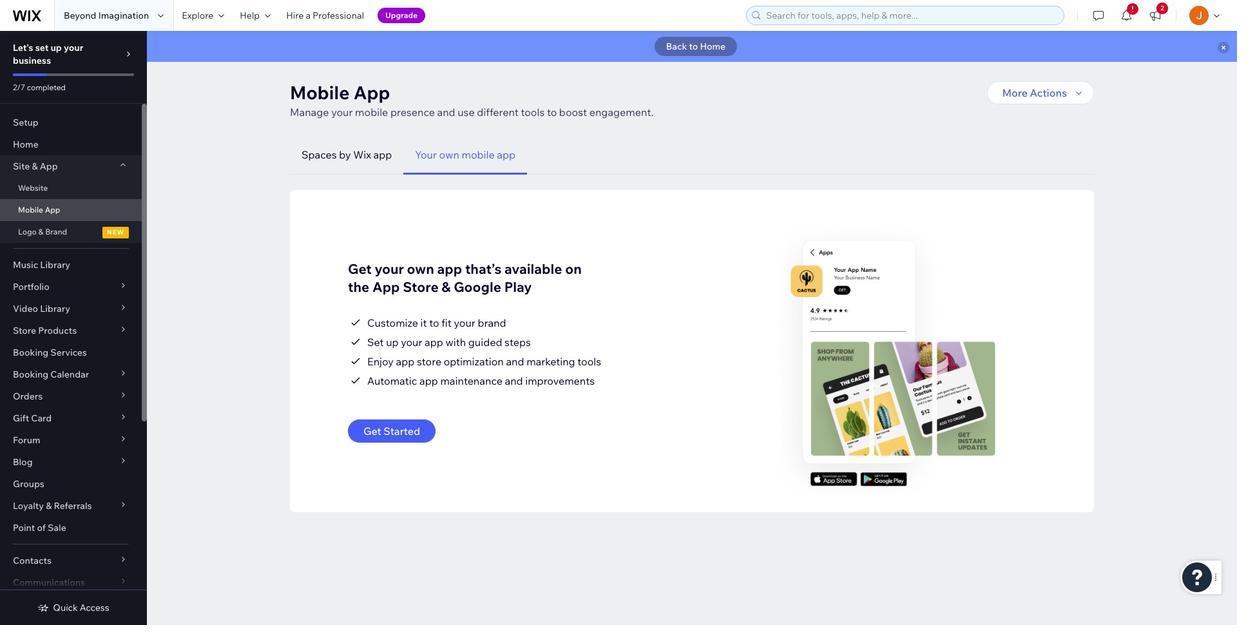 Task type: describe. For each thing, give the bounding box(es) containing it.
tools inside mobile app manage your mobile presence and use different tools to boost engagement.
[[521, 106, 545, 119]]

products
[[38, 325, 77, 336]]

2
[[1161, 4, 1164, 12]]

of
[[37, 522, 46, 534]]

that's
[[465, 260, 502, 277]]

app down 'different'
[[497, 148, 516, 161]]

point of sale link
[[0, 517, 142, 539]]

point
[[13, 522, 35, 534]]

automatic
[[367, 374, 417, 387]]

booking calendar button
[[0, 363, 142, 385]]

new
[[107, 228, 124, 237]]

booking services
[[13, 347, 87, 358]]

imagination
[[98, 10, 149, 21]]

contacts button
[[0, 550, 142, 572]]

video
[[13, 303, 38, 314]]

to inside customize it to fit your brand set up your app with guided steps enjoy app store optimization and marketing tools automatic app maintenance and improvements
[[429, 316, 439, 329]]

library for video library
[[40, 303, 70, 314]]

forum
[[13, 434, 40, 446]]

different
[[477, 106, 519, 119]]

referrals
[[54, 500, 92, 512]]

optimization
[[444, 355, 504, 368]]

site & app
[[13, 160, 58, 172]]

logo & brand
[[18, 227, 67, 237]]

app inside mobile app link
[[45, 205, 60, 215]]

your right fit
[[454, 316, 475, 329]]

home inside button
[[700, 41, 726, 52]]

app inside get your own app that's available on the app store & google play
[[372, 278, 400, 295]]

& for brand
[[38, 227, 43, 237]]

wix
[[353, 148, 371, 161]]

get started button
[[348, 420, 436, 443]]

let's set up your business
[[13, 42, 83, 66]]

video library button
[[0, 298, 142, 320]]

help
[[240, 10, 260, 21]]

help button
[[232, 0, 279, 31]]

Search for tools, apps, help & more... field
[[762, 6, 1060, 24]]

by
[[339, 148, 351, 161]]

2 button
[[1141, 0, 1170, 31]]

music
[[13, 259, 38, 271]]

setup
[[13, 117, 39, 128]]

on
[[565, 260, 582, 277]]

mobile for mobile app
[[18, 205, 43, 215]]

beyond imagination
[[64, 10, 149, 21]]

customize
[[367, 316, 418, 329]]

spaces
[[302, 148, 337, 161]]

upgrade
[[385, 10, 418, 20]]

more actions button
[[987, 81, 1094, 104]]

2/7
[[13, 82, 25, 92]]

brand
[[478, 316, 506, 329]]

booking calendar
[[13, 369, 89, 380]]

portfolio button
[[0, 276, 142, 298]]

mobile app manage your mobile presence and use different tools to boost engagement.
[[290, 81, 654, 119]]

booking services link
[[0, 342, 142, 363]]

app inside mobile app manage your mobile presence and use different tools to boost engagement.
[[354, 81, 390, 104]]

quick access button
[[38, 602, 109, 613]]

engagement.
[[589, 106, 654, 119]]

app up store
[[425, 336, 443, 349]]

website link
[[0, 177, 142, 199]]

calendar
[[50, 369, 89, 380]]

orders
[[13, 391, 43, 402]]

presence
[[390, 106, 435, 119]]

maintenance
[[440, 374, 503, 387]]

your inside let's set up your business
[[64, 42, 83, 53]]

2 vertical spatial and
[[505, 374, 523, 387]]

app right wix
[[373, 148, 392, 161]]

store products button
[[0, 320, 142, 342]]

a
[[306, 10, 311, 21]]

quick
[[53, 602, 78, 613]]

app inside get your own app that's available on the app store & google play
[[437, 260, 462, 277]]

back
[[666, 41, 687, 52]]

store
[[417, 355, 442, 368]]

& inside get your own app that's available on the app store & google play
[[442, 278, 451, 295]]

get your own app that's available on the app store & google play
[[348, 260, 582, 295]]

store inside get your own app that's available on the app store & google play
[[403, 278, 439, 295]]

your down it
[[401, 336, 422, 349]]

own inside get your own app that's available on the app store & google play
[[407, 260, 434, 277]]

and inside mobile app manage your mobile presence and use different tools to boost engagement.
[[437, 106, 455, 119]]

to inside mobile app manage your mobile presence and use different tools to boost engagement.
[[547, 106, 557, 119]]

boost
[[559, 106, 587, 119]]

actions
[[1030, 86, 1067, 99]]

steps
[[505, 336, 531, 349]]

back to home alert
[[147, 31, 1237, 62]]

fit
[[442, 316, 452, 329]]

your
[[415, 148, 437, 161]]

booking for booking calendar
[[13, 369, 48, 380]]

with
[[446, 336, 466, 349]]

music library link
[[0, 254, 142, 276]]

customize it to fit your brand set up your app with guided steps enjoy app store optimization and marketing tools automatic app maintenance and improvements
[[367, 316, 601, 387]]

your inside get your own app that's available on the app store & google play
[[375, 260, 404, 277]]

started
[[384, 425, 420, 438]]



Task type: locate. For each thing, give the bounding box(es) containing it.
home right back
[[700, 41, 726, 52]]

website
[[18, 183, 48, 193]]

& right logo
[[38, 227, 43, 237]]

0 horizontal spatial up
[[51, 42, 62, 53]]

spaces by wix app
[[302, 148, 392, 161]]

tools
[[521, 106, 545, 119], [578, 355, 601, 368]]

mobile app
[[18, 205, 60, 215]]

mobile
[[290, 81, 350, 104], [18, 205, 43, 215]]

get for get your own app that's available on the app store & google play
[[348, 260, 372, 277]]

guided
[[468, 336, 502, 349]]

set
[[367, 336, 384, 349]]

point of sale
[[13, 522, 66, 534]]

store
[[403, 278, 439, 295], [13, 325, 36, 336]]

1 library from the top
[[40, 259, 70, 271]]

app up wix
[[354, 81, 390, 104]]

0 horizontal spatial own
[[407, 260, 434, 277]]

get left started
[[363, 425, 381, 438]]

store products
[[13, 325, 77, 336]]

home inside sidebar element
[[13, 139, 39, 150]]

it
[[421, 316, 427, 329]]

services
[[50, 347, 87, 358]]

your right set
[[64, 42, 83, 53]]

enjoy
[[367, 355, 394, 368]]

communications button
[[0, 572, 142, 594]]

more actions
[[1002, 86, 1067, 99]]

mobile inside sidebar element
[[18, 205, 43, 215]]

2 vertical spatial to
[[429, 316, 439, 329]]

get started
[[363, 425, 420, 438]]

booking down store products on the bottom left of the page
[[13, 347, 48, 358]]

1 vertical spatial own
[[407, 260, 434, 277]]

use
[[458, 106, 475, 119]]

0 vertical spatial mobile
[[355, 106, 388, 119]]

and
[[437, 106, 455, 119], [506, 355, 524, 368], [505, 374, 523, 387]]

store up it
[[403, 278, 439, 295]]

app down store
[[420, 374, 438, 387]]

quick access
[[53, 602, 109, 613]]

to inside button
[[689, 41, 698, 52]]

1 horizontal spatial own
[[439, 148, 459, 161]]

groups
[[13, 478, 44, 490]]

0 horizontal spatial to
[[429, 316, 439, 329]]

google
[[454, 278, 501, 295]]

1 vertical spatial to
[[547, 106, 557, 119]]

tools right 'different'
[[521, 106, 545, 119]]

& for app
[[32, 160, 38, 172]]

to right it
[[429, 316, 439, 329]]

& for referrals
[[46, 500, 52, 512]]

1 vertical spatial booking
[[13, 369, 48, 380]]

your inside mobile app manage your mobile presence and use different tools to boost engagement.
[[331, 106, 353, 119]]

beyond
[[64, 10, 96, 21]]

& left the google
[[442, 278, 451, 295]]

library up portfolio dropdown button
[[40, 259, 70, 271]]

to left boost
[[547, 106, 557, 119]]

0 vertical spatial own
[[439, 148, 459, 161]]

blog button
[[0, 451, 142, 473]]

1 vertical spatial tools
[[578, 355, 601, 368]]

hire a professional
[[286, 10, 364, 21]]

professional
[[313, 10, 364, 21]]

get for get started
[[363, 425, 381, 438]]

sidebar element
[[0, 31, 147, 625]]

to right back
[[689, 41, 698, 52]]

tab list
[[290, 135, 1094, 175]]

portfolio
[[13, 281, 49, 293]]

1 vertical spatial store
[[13, 325, 36, 336]]

manage
[[290, 106, 329, 119]]

0 vertical spatial home
[[700, 41, 726, 52]]

get inside get your own app that's available on the app store & google play
[[348, 260, 372, 277]]

app inside site & app popup button
[[40, 160, 58, 172]]

0 horizontal spatial store
[[13, 325, 36, 336]]

&
[[32, 160, 38, 172], [38, 227, 43, 237], [442, 278, 451, 295], [46, 500, 52, 512]]

access
[[80, 602, 109, 613]]

mobile up manage
[[290, 81, 350, 104]]

store down video
[[13, 325, 36, 336]]

booking inside "dropdown button"
[[13, 369, 48, 380]]

1 booking from the top
[[13, 347, 48, 358]]

1 horizontal spatial mobile
[[290, 81, 350, 104]]

gift card
[[13, 412, 52, 424]]

2 horizontal spatial to
[[689, 41, 698, 52]]

1 vertical spatial mobile
[[18, 205, 43, 215]]

up inside customize it to fit your brand set up your app with guided steps enjoy app store optimization and marketing tools automatic app maintenance and improvements
[[386, 336, 399, 349]]

own inside button
[[439, 148, 459, 161]]

hire
[[286, 10, 304, 21]]

library
[[40, 259, 70, 271], [40, 303, 70, 314]]

groups link
[[0, 473, 142, 495]]

up inside let's set up your business
[[51, 42, 62, 53]]

2 library from the top
[[40, 303, 70, 314]]

home
[[700, 41, 726, 52], [13, 139, 39, 150]]

upgrade button
[[378, 8, 425, 23]]

available
[[505, 260, 562, 277]]

own up it
[[407, 260, 434, 277]]

your up the customize at left bottom
[[375, 260, 404, 277]]

your own mobile app button
[[404, 135, 527, 175]]

hire a professional link
[[279, 0, 372, 31]]

spaces by wix app button
[[290, 135, 404, 175]]

sale
[[48, 522, 66, 534]]

app up website
[[40, 160, 58, 172]]

1 vertical spatial get
[[363, 425, 381, 438]]

site
[[13, 160, 30, 172]]

site & app button
[[0, 155, 142, 177]]

mobile app link
[[0, 199, 142, 221]]

forum button
[[0, 429, 142, 451]]

1 horizontal spatial up
[[386, 336, 399, 349]]

back to home
[[666, 41, 726, 52]]

library for music library
[[40, 259, 70, 271]]

1 horizontal spatial tools
[[578, 355, 601, 368]]

home link
[[0, 133, 142, 155]]

play
[[504, 278, 532, 295]]

0 vertical spatial up
[[51, 42, 62, 53]]

0 vertical spatial booking
[[13, 347, 48, 358]]

& right loyalty
[[46, 500, 52, 512]]

0 vertical spatial get
[[348, 260, 372, 277]]

business
[[13, 55, 51, 66]]

1 vertical spatial mobile
[[462, 148, 495, 161]]

explore
[[182, 10, 213, 21]]

gift
[[13, 412, 29, 424]]

1 vertical spatial home
[[13, 139, 39, 150]]

get up the the
[[348, 260, 372, 277]]

1 horizontal spatial home
[[700, 41, 726, 52]]

mobile down website
[[18, 205, 43, 215]]

0 vertical spatial and
[[437, 106, 455, 119]]

1 horizontal spatial mobile
[[462, 148, 495, 161]]

store inside store products dropdown button
[[13, 325, 36, 336]]

0 vertical spatial to
[[689, 41, 698, 52]]

completed
[[27, 82, 66, 92]]

mobile left the presence
[[355, 106, 388, 119]]

0 vertical spatial mobile
[[290, 81, 350, 104]]

booking up orders
[[13, 369, 48, 380]]

1 horizontal spatial store
[[403, 278, 439, 295]]

app up the brand
[[45, 205, 60, 215]]

0 vertical spatial store
[[403, 278, 439, 295]]

& right site
[[32, 160, 38, 172]]

mobile inside mobile app manage your mobile presence and use different tools to boost engagement.
[[355, 106, 388, 119]]

up
[[51, 42, 62, 53], [386, 336, 399, 349]]

library inside 'popup button'
[[40, 303, 70, 314]]

more
[[1002, 86, 1028, 99]]

own
[[439, 148, 459, 161], [407, 260, 434, 277]]

mobile down use
[[462, 148, 495, 161]]

booking
[[13, 347, 48, 358], [13, 369, 48, 380]]

brand
[[45, 227, 67, 237]]

your right manage
[[331, 106, 353, 119]]

2/7 completed
[[13, 82, 66, 92]]

let's
[[13, 42, 33, 53]]

tools inside customize it to fit your brand set up your app with guided steps enjoy app store optimization and marketing tools automatic app maintenance and improvements
[[578, 355, 601, 368]]

2 booking from the top
[[13, 369, 48, 380]]

0 horizontal spatial mobile
[[355, 106, 388, 119]]

0 horizontal spatial tools
[[521, 106, 545, 119]]

tab list containing spaces by wix app
[[290, 135, 1094, 175]]

loyalty & referrals
[[13, 500, 92, 512]]

loyalty
[[13, 500, 44, 512]]

the
[[348, 278, 369, 295]]

1 horizontal spatial to
[[547, 106, 557, 119]]

1 vertical spatial and
[[506, 355, 524, 368]]

1 vertical spatial library
[[40, 303, 70, 314]]

0 vertical spatial tools
[[521, 106, 545, 119]]

1 vertical spatial up
[[386, 336, 399, 349]]

marketing
[[527, 355, 575, 368]]

get inside button
[[363, 425, 381, 438]]

0 vertical spatial library
[[40, 259, 70, 271]]

mobile
[[355, 106, 388, 119], [462, 148, 495, 161]]

setup link
[[0, 111, 142, 133]]

app right the the
[[372, 278, 400, 295]]

app up the google
[[437, 260, 462, 277]]

tools up "improvements" at the bottom
[[578, 355, 601, 368]]

mobile for mobile app manage your mobile presence and use different tools to boost engagement.
[[290, 81, 350, 104]]

mobile inside mobile app manage your mobile presence and use different tools to boost engagement.
[[290, 81, 350, 104]]

app up automatic
[[396, 355, 415, 368]]

gift card button
[[0, 407, 142, 429]]

own right your
[[439, 148, 459, 161]]

music library
[[13, 259, 70, 271]]

0 horizontal spatial home
[[13, 139, 39, 150]]

your own mobile app
[[415, 148, 516, 161]]

mobile inside button
[[462, 148, 495, 161]]

home down setup
[[13, 139, 39, 150]]

your
[[64, 42, 83, 53], [331, 106, 353, 119], [375, 260, 404, 277], [454, 316, 475, 329], [401, 336, 422, 349]]

to
[[689, 41, 698, 52], [547, 106, 557, 119], [429, 316, 439, 329]]

library up products
[[40, 303, 70, 314]]

0 horizontal spatial mobile
[[18, 205, 43, 215]]

booking for booking services
[[13, 347, 48, 358]]



